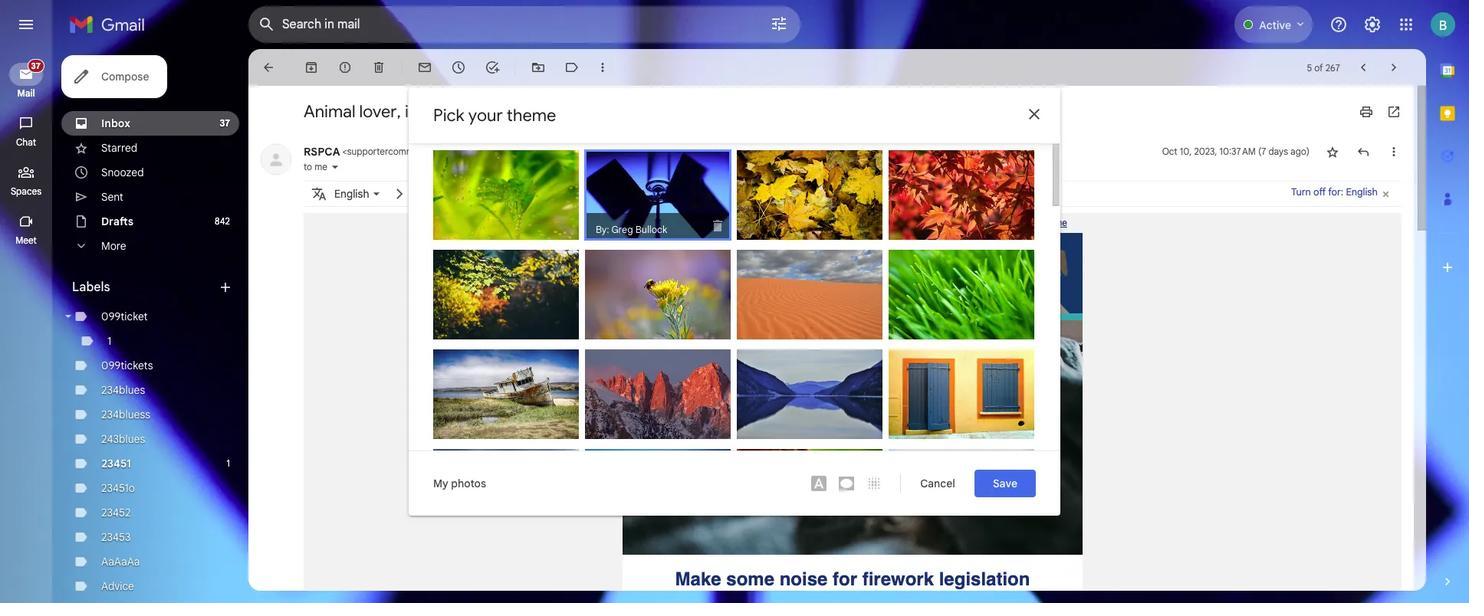 Task type: describe. For each thing, give the bounding box(es) containing it.
243blues link
[[101, 433, 145, 446]]

1 vertical spatial by: grzegorz głowaty
[[443, 337, 538, 349]]

23451o link
[[101, 482, 135, 496]]

099tickets link
[[101, 359, 153, 373]]

older image
[[1387, 60, 1402, 75]]

23453
[[101, 531, 131, 545]]

842
[[215, 216, 230, 227]]

meet heading
[[0, 235, 52, 247]]

change
[[494, 101, 550, 122]]

message
[[522, 188, 562, 200]]

for right 'up'
[[747, 218, 758, 229]]

english
[[1347, 186, 1378, 198]]

thank
[[638, 218, 664, 229]]

pick your theme alert dialog
[[409, 88, 1061, 539]]

23452
[[101, 506, 131, 520]]

my
[[433, 477, 449, 491]]

more
[[101, 239, 126, 253]]

theme
[[507, 105, 556, 125]]

firework legislation
[[863, 569, 1031, 591]]

1 link
[[107, 334, 111, 348]]

243blues
[[101, 433, 145, 446]]

Not starred checkbox
[[1326, 144, 1341, 160]]

view online
[[1019, 218, 1068, 229]]

by: zermatt2
[[595, 437, 650, 449]]

by: christopher roehrs option
[[737, 250, 883, 351]]

view online link
[[1019, 218, 1068, 229]]

supportercomms@email.rspca.org.uk
[[347, 146, 503, 157]]

my photos button
[[421, 470, 499, 497]]

advanced search options image
[[764, 8, 795, 39]]

drafts link
[[101, 215, 134, 229]]

chat
[[16, 137, 36, 148]]

settings image
[[1364, 15, 1382, 34]]

2023,
[[1195, 146, 1218, 157]]

<
[[343, 146, 347, 157]]

translate
[[479, 188, 520, 200]]

for right the noise
[[833, 569, 858, 591]]

add to tasks image
[[485, 60, 500, 75]]

some
[[727, 569, 775, 591]]

greg for the right by: greg bullock option
[[762, 437, 784, 449]]

1 vertical spatial 1
[[227, 458, 230, 469]]

sent
[[101, 190, 123, 204]]

by: greg bullock for the right by: greg bullock option
[[746, 437, 818, 449]]

5 of 267
[[1307, 62, 1341, 73]]

roehrs
[[817, 337, 847, 349]]

2 vertical spatial by: grzegorz głowaty
[[443, 437, 538, 449]]

archive image
[[304, 60, 319, 75]]

2 vertical spatial grzegorz
[[458, 437, 499, 449]]

snooze image
[[451, 60, 466, 75]]

234bluess link
[[101, 408, 150, 422]]

bullock for the right by: greg bullock option
[[786, 437, 818, 449]]

for:
[[1329, 186, 1344, 198]]

report spam image
[[338, 60, 353, 75]]

it's
[[405, 101, 426, 122]]

turn
[[1292, 186, 1312, 198]]

for right you
[[684, 218, 695, 229]]

compose
[[101, 70, 149, 84]]

spaces
[[11, 186, 41, 197]]

1 horizontal spatial by: greg bullock option
[[585, 150, 731, 240]]

snoozed link
[[101, 166, 144, 180]]

make
[[676, 569, 722, 591]]

pick your theme
[[433, 105, 556, 125]]

099ticket
[[101, 310, 148, 324]]

cancel
[[921, 477, 956, 491]]

by: greg bullock for the leftmost by: greg bullock option
[[443, 237, 514, 250]]

mail heading
[[0, 87, 52, 100]]

make some noise for firework legislation
[[676, 569, 1031, 591]]

rspca cell
[[304, 145, 508, 159]]

(7
[[1259, 146, 1267, 157]]

bullock for by: greg bullock option to the middle
[[636, 224, 668, 236]]

greg for the leftmost by: greg bullock option
[[458, 237, 480, 250]]

meet
[[15, 235, 37, 246]]

267
[[1326, 62, 1341, 73]]

bullock for the leftmost by: greg bullock option
[[482, 237, 514, 250]]

to
[[304, 161, 312, 173]]

23451 link
[[101, 457, 131, 471]]

0 vertical spatial by: grzegorz głowaty
[[746, 237, 842, 250]]

starred link
[[101, 141, 138, 155]]

sent link
[[101, 190, 123, 204]]

to me
[[304, 161, 328, 173]]

mail, 37 unread messages image
[[26, 63, 43, 77]]

0 horizontal spatial by: greg bullock option
[[433, 150, 579, 251]]

time
[[430, 101, 464, 122]]

snoozed
[[101, 166, 144, 180]]

spaces heading
[[0, 186, 52, 198]]

lover,
[[359, 101, 401, 122]]

photos
[[451, 477, 486, 491]]

rspca
[[304, 145, 340, 159]]



Task type: locate. For each thing, give the bounding box(es) containing it.
0 horizontal spatial bullock
[[482, 237, 514, 250]]

0 horizontal spatial by: greg bullock
[[443, 237, 514, 250]]

234bluess
[[101, 408, 150, 422]]

noise
[[780, 569, 828, 591]]

turn off for: english
[[1292, 186, 1378, 198]]

animal lover, it's time for change
[[304, 101, 550, 122]]

2 horizontal spatial by: greg bullock option
[[737, 349, 883, 451]]

0 vertical spatial by: greg bullock
[[596, 224, 668, 236]]

234blues
[[101, 384, 145, 397]]

by:
[[596, 224, 610, 236], [443, 237, 456, 250], [746, 237, 760, 250], [898, 237, 912, 250], [443, 337, 456, 349], [595, 337, 608, 349], [746, 337, 760, 349], [898, 337, 912, 349], [443, 437, 456, 449], [595, 437, 608, 449], [746, 437, 760, 449], [898, 437, 912, 449]]

christopher
[[762, 337, 814, 349]]

>
[[503, 146, 508, 157]]

tab list
[[1427, 49, 1470, 548]]

zermatt2
[[610, 437, 650, 449]]

0 vertical spatial 1
[[107, 334, 111, 348]]

inbox
[[101, 117, 130, 130]]

oct
[[1163, 146, 1178, 157]]

your
[[469, 105, 503, 125]]

animals option
[[585, 449, 731, 539]]

advice link
[[101, 580, 134, 594]]

delete image
[[371, 60, 387, 75]]

search in mail image
[[253, 11, 281, 38]]

0 vertical spatial głowaty
[[805, 237, 842, 250]]

me
[[315, 161, 328, 173]]

1 vertical spatial by: greg bullock
[[443, 237, 514, 250]]

5
[[1307, 62, 1313, 73]]

099tickets
[[101, 359, 153, 373]]

more button
[[61, 234, 239, 259]]

main menu image
[[17, 15, 35, 34]]

0 vertical spatial grzegorz
[[762, 237, 802, 250]]

by: grzegorz głowaty option
[[737, 150, 883, 251], [433, 250, 579, 351], [433, 349, 579, 451]]

0 vertical spatial bullock
[[636, 224, 668, 236]]

by: christopher roehrs
[[746, 337, 847, 349]]

greg for by: greg bullock option to the middle
[[612, 224, 633, 236]]

23453 link
[[101, 531, 131, 545]]

by: romain guy option
[[889, 150, 1035, 251], [585, 250, 731, 351], [889, 250, 1035, 351], [889, 349, 1035, 451], [433, 449, 579, 539], [737, 449, 883, 539]]

navigation containing mail
[[0, 49, 54, 604]]

rspca < supportercomms@email.rspca.org.uk >
[[304, 145, 508, 159]]

you
[[666, 218, 681, 229]]

thank you for standing up for animals
[[638, 218, 792, 229]]

2 horizontal spatial bullock
[[786, 437, 818, 449]]

by: zermatt2 option
[[585, 349, 731, 451]]

back to inbox image
[[261, 60, 276, 75]]

for
[[468, 101, 490, 122], [684, 218, 695, 229], [747, 218, 758, 229], [833, 569, 858, 591]]

bullock
[[636, 224, 668, 236], [482, 237, 514, 250], [786, 437, 818, 449]]

2 vertical spatial głowaty
[[501, 437, 538, 449]]

animal
[[304, 101, 356, 122]]

romain
[[914, 237, 947, 250], [610, 337, 643, 349], [914, 337, 947, 349], [914, 437, 947, 449]]

23452 link
[[101, 506, 131, 520]]

translate message
[[479, 188, 562, 200]]

by: mike cleron option
[[889, 449, 1035, 539]]

2 horizontal spatial by: greg bullock
[[746, 437, 818, 449]]

2 horizontal spatial greg
[[762, 437, 784, 449]]

save button
[[975, 470, 1036, 497]]

1 vertical spatial głowaty
[[501, 337, 538, 349]]

oct 10, 2023, 10:37 am (7 days ago)
[[1163, 146, 1310, 157]]

standing
[[697, 218, 732, 229]]

by: greg bullock option
[[433, 150, 579, 251], [585, 150, 731, 240], [737, 349, 883, 451]]

my photos
[[433, 477, 486, 491]]

1 vertical spatial bullock
[[482, 237, 514, 250]]

greg
[[612, 224, 633, 236], [458, 237, 480, 250], [762, 437, 784, 449]]

inbox link
[[101, 117, 130, 130]]

1 horizontal spatial greg
[[612, 224, 633, 236]]

głowaty
[[805, 237, 842, 250], [501, 337, 538, 349], [501, 437, 538, 449]]

0 vertical spatial greg
[[612, 224, 633, 236]]

up
[[734, 218, 745, 229]]

save
[[993, 477, 1018, 491]]

1 horizontal spatial 1
[[227, 458, 230, 469]]

for right pick
[[468, 101, 490, 122]]

grzegorz
[[762, 237, 802, 250], [458, 337, 499, 349], [458, 437, 499, 449]]

advice
[[101, 580, 134, 594]]

234blues link
[[101, 384, 145, 397]]

of
[[1315, 62, 1324, 73]]

23451o
[[101, 482, 135, 496]]

by: greg bullock for by: greg bullock option to the middle
[[596, 224, 668, 236]]

starred
[[101, 141, 138, 155]]

ago)
[[1291, 146, 1310, 157]]

animals
[[761, 218, 792, 229]]

0 horizontal spatial 1
[[107, 334, 111, 348]]

days
[[1269, 146, 1289, 157]]

newer image
[[1356, 60, 1372, 75]]

chat heading
[[0, 137, 52, 149]]

compose button
[[61, 55, 168, 98]]

labels
[[72, 280, 110, 295]]

cancel button
[[907, 470, 969, 497]]

23451
[[101, 457, 131, 471]]

by: greg bullock
[[596, 224, 668, 236], [443, 237, 514, 250], [746, 437, 818, 449]]

Search in mail search field
[[249, 6, 801, 43]]

0 horizontal spatial greg
[[458, 237, 480, 250]]

navigation
[[0, 49, 54, 604]]

pick
[[433, 105, 465, 125]]

guy
[[949, 237, 966, 250], [645, 337, 663, 349], [949, 337, 966, 349], [949, 437, 966, 449]]

pick your theme heading
[[433, 105, 556, 125]]

aaaaaa
[[101, 555, 140, 569]]

10:37 am
[[1220, 146, 1256, 157]]

1 vertical spatial greg
[[458, 237, 480, 250]]

2 vertical spatial by: greg bullock
[[746, 437, 818, 449]]

2 vertical spatial greg
[[762, 437, 784, 449]]

oct 10, 2023, 10:37 am (7 days ago) cell
[[1163, 144, 1310, 160]]

off
[[1314, 186, 1326, 198]]

10,
[[1180, 146, 1192, 157]]

mark as unread image
[[417, 60, 433, 75]]

1 vertical spatial grzegorz
[[458, 337, 499, 349]]

2 vertical spatial bullock
[[786, 437, 818, 449]]

labels heading
[[72, 280, 218, 295]]

by: romain guy
[[898, 237, 966, 250], [595, 337, 663, 349], [898, 337, 966, 349], [898, 437, 966, 449]]

099ticket link
[[101, 310, 148, 324]]

1 horizontal spatial by: greg bullock
[[596, 224, 668, 236]]

1
[[107, 334, 111, 348], [227, 458, 230, 469]]

aaaaaa link
[[101, 555, 140, 569]]

37
[[220, 117, 230, 129]]

1 horizontal spatial bullock
[[636, 224, 668, 236]]



Task type: vqa. For each thing, say whether or not it's contained in the screenshot.
"Google"
no



